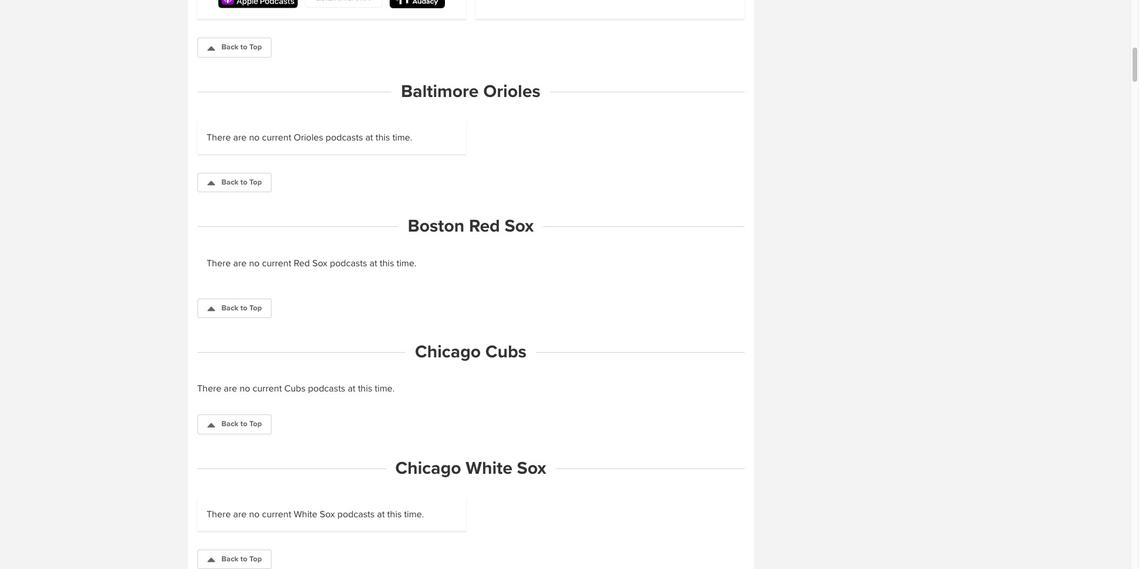 Task type: vqa. For each thing, say whether or not it's contained in the screenshot.
1st Back
yes



Task type: describe. For each thing, give the bounding box(es) containing it.
top for boston red sox
[[249, 303, 262, 313]]

are for boston red sox
[[233, 257, 247, 269]]

back for chicago white sox
[[222, 554, 239, 564]]

current for chicago cubs
[[253, 383, 282, 395]]

back to top link for chicago cubs
[[197, 415, 272, 434]]

back to top link for chicago white sox
[[197, 550, 272, 569]]

there for boston red sox
[[207, 257, 231, 269]]

there are no current white sox podcasts at this time.
[[207, 509, 424, 520]]

back for chicago cubs
[[222, 419, 239, 429]]

1 to from the top
[[241, 42, 248, 52]]

1 horizontal spatial white
[[466, 457, 513, 479]]

1 back from the top
[[222, 42, 239, 52]]

to for boston red sox
[[241, 303, 248, 313]]

1 vertical spatial cubs
[[284, 383, 306, 395]]

to for chicago white sox
[[241, 554, 248, 564]]

arrow up image
[[207, 557, 215, 564]]

1 horizontal spatial orioles
[[483, 80, 541, 102]]

back to top link for baltimore orioles
[[197, 173, 272, 193]]

chicago white sox
[[395, 457, 547, 479]]

back to top button for chicago white sox
[[197, 550, 272, 569]]

1 back to top link from the top
[[197, 38, 272, 57]]

boston
[[408, 215, 465, 237]]

arrow up image for baltimore
[[207, 180, 215, 187]]

no for chicago cubs
[[240, 383, 250, 395]]

back to top for baltimore orioles
[[222, 177, 262, 187]]

baltimore orioles
[[401, 80, 541, 102]]

no for chicago white sox
[[249, 509, 260, 520]]

back for boston red sox
[[222, 303, 239, 313]]

there for baltimore orioles
[[207, 132, 231, 143]]

no for boston red sox
[[249, 257, 260, 269]]

chicago cubs
[[415, 341, 527, 363]]

back to top button for boston red sox
[[197, 298, 272, 318]]

back to top for boston red sox
[[222, 303, 262, 313]]

chicago for chicago cubs
[[415, 341, 481, 363]]

chicago for chicago white sox
[[395, 457, 461, 479]]

1 horizontal spatial cubs
[[486, 341, 527, 363]]

current for chicago white sox
[[262, 509, 291, 520]]

baltimore
[[401, 80, 479, 102]]

1 back to top from the top
[[222, 42, 262, 52]]

to for baltimore orioles
[[241, 177, 248, 187]]

there for chicago cubs
[[197, 383, 222, 395]]

back to top for chicago white sox
[[222, 554, 262, 564]]



Task type: locate. For each thing, give the bounding box(es) containing it.
5 back to top from the top
[[222, 554, 262, 564]]

current
[[262, 132, 291, 143], [262, 257, 291, 269], [253, 383, 282, 395], [262, 509, 291, 520]]

arrow up image
[[207, 45, 215, 52], [207, 180, 215, 187], [207, 305, 215, 313], [207, 421, 215, 429]]

top for baltimore orioles
[[249, 177, 262, 187]]

2 back to top link from the top
[[197, 173, 272, 193]]

are for chicago white sox
[[233, 509, 247, 520]]

5 back to top link from the top
[[197, 550, 272, 569]]

this
[[376, 132, 390, 143], [380, 257, 394, 269], [358, 383, 373, 395], [387, 509, 402, 520]]

1 vertical spatial red
[[294, 257, 310, 269]]

back to top link
[[197, 38, 272, 57], [197, 173, 272, 193], [197, 298, 272, 318], [197, 415, 272, 434], [197, 550, 272, 569]]

are
[[233, 132, 247, 143], [233, 257, 247, 269], [224, 383, 237, 395], [233, 509, 247, 520]]

to
[[241, 42, 248, 52], [241, 177, 248, 187], [241, 303, 248, 313], [241, 419, 248, 429], [241, 554, 248, 564]]

3 to from the top
[[241, 303, 248, 313]]

red
[[469, 215, 500, 237], [294, 257, 310, 269]]

back to top link for boston red sox
[[197, 298, 272, 318]]

cubs
[[486, 341, 527, 363], [284, 383, 306, 395]]

are for baltimore orioles
[[233, 132, 247, 143]]

5 top from the top
[[249, 554, 262, 564]]

there are no current red sox podcasts at this time.
[[207, 257, 417, 269]]

5 to from the top
[[241, 554, 248, 564]]

0 horizontal spatial red
[[294, 257, 310, 269]]

arrow up image for chicago
[[207, 421, 215, 429]]

back to top button for chicago cubs
[[197, 415, 272, 434]]

1 horizontal spatial red
[[469, 215, 500, 237]]

1 arrow up image from the top
[[207, 45, 215, 52]]

2 top from the top
[[249, 177, 262, 187]]

4 arrow up image from the top
[[207, 421, 215, 429]]

4 top from the top
[[249, 419, 262, 429]]

4 back to top button from the top
[[197, 415, 272, 434]]

0 horizontal spatial white
[[294, 509, 318, 520]]

3 back to top from the top
[[222, 303, 262, 313]]

0 vertical spatial chicago
[[415, 341, 481, 363]]

0 horizontal spatial orioles
[[294, 132, 323, 143]]

0 vertical spatial red
[[469, 215, 500, 237]]

current for boston red sox
[[262, 257, 291, 269]]

3 back from the top
[[222, 303, 239, 313]]

arrow up image for boston
[[207, 305, 215, 313]]

1 back to top button from the top
[[197, 38, 272, 57]]

there
[[207, 132, 231, 143], [207, 257, 231, 269], [197, 383, 222, 395], [207, 509, 231, 520]]

back to top for chicago cubs
[[222, 419, 262, 429]]

orioles
[[483, 80, 541, 102], [294, 132, 323, 143]]

back
[[222, 42, 239, 52], [222, 177, 239, 187], [222, 303, 239, 313], [222, 419, 239, 429], [222, 554, 239, 564]]

current for baltimore orioles
[[262, 132, 291, 143]]

4 to from the top
[[241, 419, 248, 429]]

at
[[366, 132, 373, 143], [370, 257, 377, 269], [348, 383, 356, 395], [377, 509, 385, 520]]

0 horizontal spatial cubs
[[284, 383, 306, 395]]

back to top
[[222, 42, 262, 52], [222, 177, 262, 187], [222, 303, 262, 313], [222, 419, 262, 429], [222, 554, 262, 564]]

there for chicago white sox
[[207, 509, 231, 520]]

no for baltimore orioles
[[249, 132, 260, 143]]

white
[[466, 457, 513, 479], [294, 509, 318, 520]]

5 back from the top
[[222, 554, 239, 564]]

sox
[[505, 215, 534, 237], [312, 257, 328, 269], [517, 457, 547, 479], [320, 509, 335, 520]]

back for baltimore orioles
[[222, 177, 239, 187]]

chicago
[[415, 341, 481, 363], [395, 457, 461, 479]]

0 vertical spatial white
[[466, 457, 513, 479]]

1 top from the top
[[249, 42, 262, 52]]

3 back to top link from the top
[[197, 298, 272, 318]]

2 to from the top
[[241, 177, 248, 187]]

2 back to top button from the top
[[197, 173, 272, 193]]

1 vertical spatial chicago
[[395, 457, 461, 479]]

1 vertical spatial orioles
[[294, 132, 323, 143]]

2 back to top from the top
[[222, 177, 262, 187]]

time.
[[393, 132, 412, 143], [397, 257, 417, 269], [375, 383, 395, 395], [404, 509, 424, 520]]

top for chicago white sox
[[249, 554, 262, 564]]

3 top from the top
[[249, 303, 262, 313]]

4 back from the top
[[222, 419, 239, 429]]

4 back to top link from the top
[[197, 415, 272, 434]]

3 back to top button from the top
[[197, 298, 272, 318]]

0 vertical spatial orioles
[[483, 80, 541, 102]]

podcasts
[[326, 132, 363, 143], [330, 257, 367, 269], [308, 383, 345, 395], [338, 509, 375, 520]]

2 back from the top
[[222, 177, 239, 187]]

4 back to top from the top
[[222, 419, 262, 429]]

there are no current cubs podcasts at this time.
[[197, 383, 395, 395]]

2 arrow up image from the top
[[207, 180, 215, 187]]

no
[[249, 132, 260, 143], [249, 257, 260, 269], [240, 383, 250, 395], [249, 509, 260, 520]]

to for chicago cubs
[[241, 419, 248, 429]]

1 vertical spatial white
[[294, 509, 318, 520]]

there are no current orioles podcasts at this time.
[[207, 132, 412, 143]]

3 arrow up image from the top
[[207, 305, 215, 313]]

are for chicago cubs
[[224, 383, 237, 395]]

5 back to top button from the top
[[197, 550, 272, 569]]

top
[[249, 42, 262, 52], [249, 177, 262, 187], [249, 303, 262, 313], [249, 419, 262, 429], [249, 554, 262, 564]]

top for chicago cubs
[[249, 419, 262, 429]]

0 vertical spatial cubs
[[486, 341, 527, 363]]

back to top button
[[197, 38, 272, 57], [197, 173, 272, 193], [197, 298, 272, 318], [197, 415, 272, 434], [197, 550, 272, 569]]

boston red sox
[[408, 215, 534, 237]]

back to top button for baltimore orioles
[[197, 173, 272, 193]]



